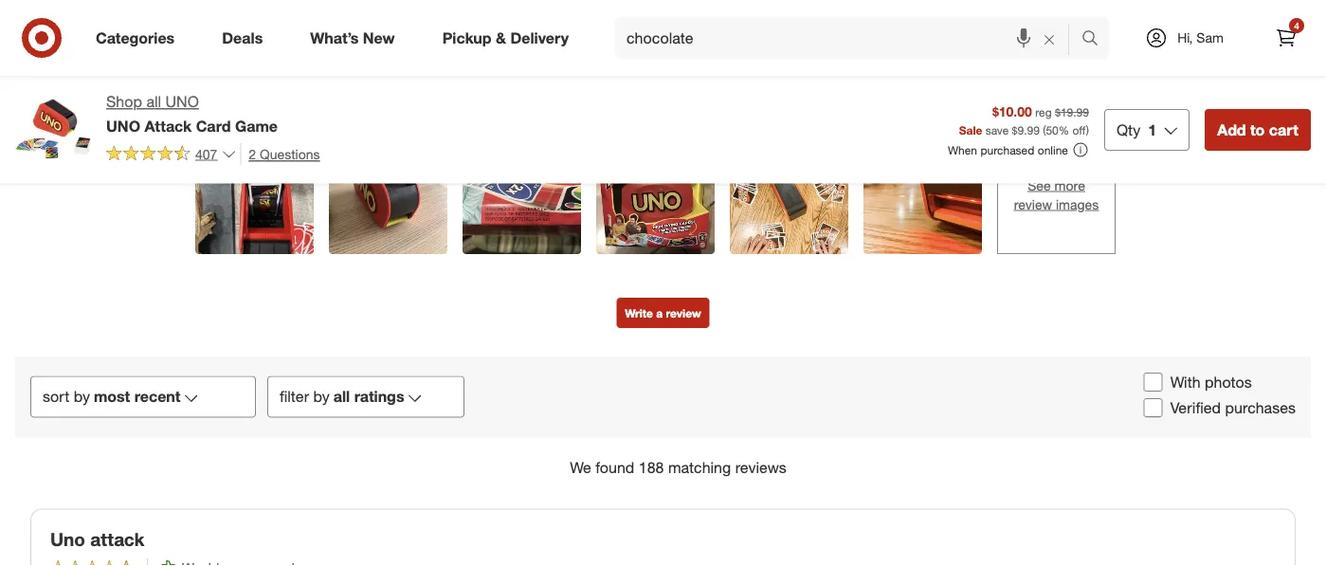 Task type: describe. For each thing, give the bounding box(es) containing it.
1 vertical spatial all
[[334, 388, 350, 407]]

categories
[[96, 29, 175, 47]]

1
[[1149, 120, 1157, 139]]

by for filter by
[[313, 388, 330, 407]]

what's new
[[310, 29, 395, 47]]

add to cart
[[1218, 120, 1299, 139]]

sort by most recent
[[43, 388, 181, 407]]

to
[[1251, 120, 1266, 139]]

sam
[[1197, 29, 1224, 46]]

2 of from the left
[[876, 12, 887, 29]]

qty
[[1117, 120, 1141, 139]]

when
[[948, 143, 978, 157]]

1 5 from the left
[[607, 12, 614, 29]]

2 out from the left
[[853, 12, 872, 29]]

qty 1
[[1117, 120, 1157, 139]]

write a review
[[625, 306, 702, 320]]

$19.99
[[1056, 105, 1090, 119]]

sale
[[960, 123, 983, 137]]

shop all uno uno attack card game
[[106, 92, 278, 135]]

most
[[94, 388, 130, 407]]

guest review image 4 of 9, zoom in image
[[597, 136, 715, 254]]

1 out of 5 from the left
[[569, 12, 614, 29]]

game
[[235, 117, 278, 135]]

guest review image 1 of 9, zoom in image
[[195, 136, 314, 254]]

search button
[[1074, 17, 1119, 63]]

we found 188 matching reviews
[[570, 459, 787, 477]]

hi, sam
[[1178, 29, 1224, 46]]

more
[[1055, 177, 1086, 194]]

we
[[570, 459, 592, 477]]

$10.00
[[993, 103, 1033, 119]]

filter
[[280, 388, 309, 407]]

(
[[1043, 123, 1046, 137]]

With photos checkbox
[[1144, 373, 1163, 392]]

guest review image 6 of 9, zoom in image
[[864, 136, 983, 254]]

online
[[1038, 143, 1069, 157]]

reg
[[1036, 105, 1052, 119]]

recent
[[134, 388, 181, 407]]

%
[[1059, 123, 1070, 137]]

guest review image 5 of 9, zoom in image
[[730, 136, 849, 254]]

review for see more review images
[[1015, 196, 1053, 213]]

4
[[1295, 19, 1300, 31]]

What can we help you find? suggestions appear below search field
[[616, 17, 1087, 59]]

broad age appeal
[[711, 0, 776, 29]]

guest review image 2 of 9, zoom in image
[[329, 136, 448, 254]]

pickup
[[443, 29, 492, 47]]

matching
[[669, 459, 731, 477]]

shop
[[106, 92, 142, 111]]

search
[[1074, 30, 1119, 49]]

2 questions link
[[240, 143, 320, 165]]

what's
[[310, 29, 359, 47]]

2
[[249, 145, 256, 162]]



Task type: locate. For each thing, give the bounding box(es) containing it.
review
[[1015, 196, 1053, 213], [666, 306, 702, 320]]

407
[[195, 145, 218, 162]]

card
[[196, 117, 231, 135]]

review down the see
[[1015, 196, 1053, 213]]

images
[[1057, 196, 1099, 213]]

1 horizontal spatial out
[[853, 12, 872, 29]]

attack
[[90, 529, 145, 551]]

all left ratings
[[334, 388, 350, 407]]

a
[[657, 306, 663, 320]]

0 horizontal spatial all
[[146, 92, 161, 111]]

purchases
[[1226, 399, 1296, 417]]

pickup & delivery
[[443, 29, 569, 47]]

photos
[[1205, 373, 1253, 392]]

1 vertical spatial uno
[[106, 117, 141, 135]]

0 horizontal spatial of
[[591, 12, 603, 29]]

questions
[[260, 145, 320, 162]]

0 vertical spatial review
[[1015, 196, 1053, 213]]

2 out of 5 from the left
[[853, 12, 899, 29]]

reviews
[[736, 459, 787, 477]]

age
[[753, 0, 776, 10]]

save
[[986, 123, 1009, 137]]

out of 5
[[569, 12, 614, 29], [853, 12, 899, 29]]

0 vertical spatial uno
[[165, 92, 199, 111]]

4 link
[[1266, 17, 1308, 59]]

found
[[596, 459, 635, 477]]

2 questions
[[249, 145, 320, 162]]

uno
[[50, 529, 85, 551]]

all
[[146, 92, 161, 111], [334, 388, 350, 407]]

by right sort
[[74, 388, 90, 407]]

2 by from the left
[[313, 388, 330, 407]]

0 vertical spatial all
[[146, 92, 161, 111]]

verified
[[1171, 399, 1222, 417]]

review inside see more review images
[[1015, 196, 1053, 213]]

deals link
[[206, 17, 287, 59]]

0 horizontal spatial by
[[74, 388, 90, 407]]

write
[[625, 306, 653, 320]]

all up attack
[[146, 92, 161, 111]]

attack
[[145, 117, 192, 135]]

50
[[1046, 123, 1059, 137]]

188
[[639, 459, 664, 477]]

add
[[1218, 120, 1247, 139]]

categories link
[[80, 17, 198, 59]]

by
[[74, 388, 90, 407], [313, 388, 330, 407]]

image of uno attack card game image
[[15, 91, 91, 167]]

1 horizontal spatial out of 5
[[853, 12, 899, 29]]

guest review image 3 of 9, zoom in image
[[463, 136, 581, 254]]

$10.00 reg $19.99 sale save $ 9.99 ( 50 % off )
[[960, 103, 1090, 137]]

1 horizontal spatial of
[[876, 12, 887, 29]]

purchased
[[981, 143, 1035, 157]]

see
[[1028, 177, 1052, 194]]

see more review images
[[1015, 177, 1099, 213]]

)
[[1087, 123, 1090, 137]]

appeal
[[711, 12, 754, 29]]

sort
[[43, 388, 70, 407]]

uno down shop
[[106, 117, 141, 135]]

2 5 from the left
[[891, 12, 899, 29]]

uno up attack
[[165, 92, 199, 111]]

off
[[1073, 123, 1087, 137]]

1 horizontal spatial all
[[334, 388, 350, 407]]

by for sort by
[[74, 388, 90, 407]]

0 horizontal spatial out
[[569, 12, 588, 29]]

by right "filter"
[[313, 388, 330, 407]]

cart
[[1270, 120, 1299, 139]]

ratings
[[354, 388, 404, 407]]

with
[[1171, 373, 1201, 392]]

hi,
[[1178, 29, 1194, 46]]

uno attack
[[50, 529, 145, 551]]

deals
[[222, 29, 263, 47]]

when purchased online
[[948, 143, 1069, 157]]

add to cart button
[[1206, 109, 1312, 151]]

see more review images button
[[998, 136, 1116, 254]]

$
[[1012, 123, 1018, 137]]

new
[[363, 29, 395, 47]]

filter by all ratings
[[280, 388, 404, 407]]

1 horizontal spatial uno
[[165, 92, 199, 111]]

407 link
[[106, 143, 236, 166]]

1 horizontal spatial by
[[313, 388, 330, 407]]

what's new link
[[294, 17, 419, 59]]

uno
[[165, 92, 199, 111], [106, 117, 141, 135]]

out
[[569, 12, 588, 29], [853, 12, 872, 29]]

delivery
[[511, 29, 569, 47]]

1 of from the left
[[591, 12, 603, 29]]

&
[[496, 29, 506, 47]]

1 vertical spatial review
[[666, 306, 702, 320]]

verified purchases
[[1171, 399, 1296, 417]]

1 by from the left
[[74, 388, 90, 407]]

1 horizontal spatial review
[[1015, 196, 1053, 213]]

pickup & delivery link
[[426, 17, 593, 59]]

5
[[607, 12, 614, 29], [891, 12, 899, 29]]

0 horizontal spatial review
[[666, 306, 702, 320]]

all inside shop all uno uno attack card game
[[146, 92, 161, 111]]

1 out from the left
[[569, 12, 588, 29]]

Verified purchases checkbox
[[1144, 399, 1163, 418]]

0 horizontal spatial 5
[[607, 12, 614, 29]]

9.99
[[1018, 123, 1040, 137]]

write a review button
[[617, 298, 710, 328]]

with photos
[[1171, 373, 1253, 392]]

broad
[[711, 0, 749, 10]]

1 horizontal spatial 5
[[891, 12, 899, 29]]

review for write a review
[[666, 306, 702, 320]]

of
[[591, 12, 603, 29], [876, 12, 887, 29]]

0 horizontal spatial out of 5
[[569, 12, 614, 29]]

review right a
[[666, 306, 702, 320]]

0 horizontal spatial uno
[[106, 117, 141, 135]]



Task type: vqa. For each thing, say whether or not it's contained in the screenshot.
the Store features
no



